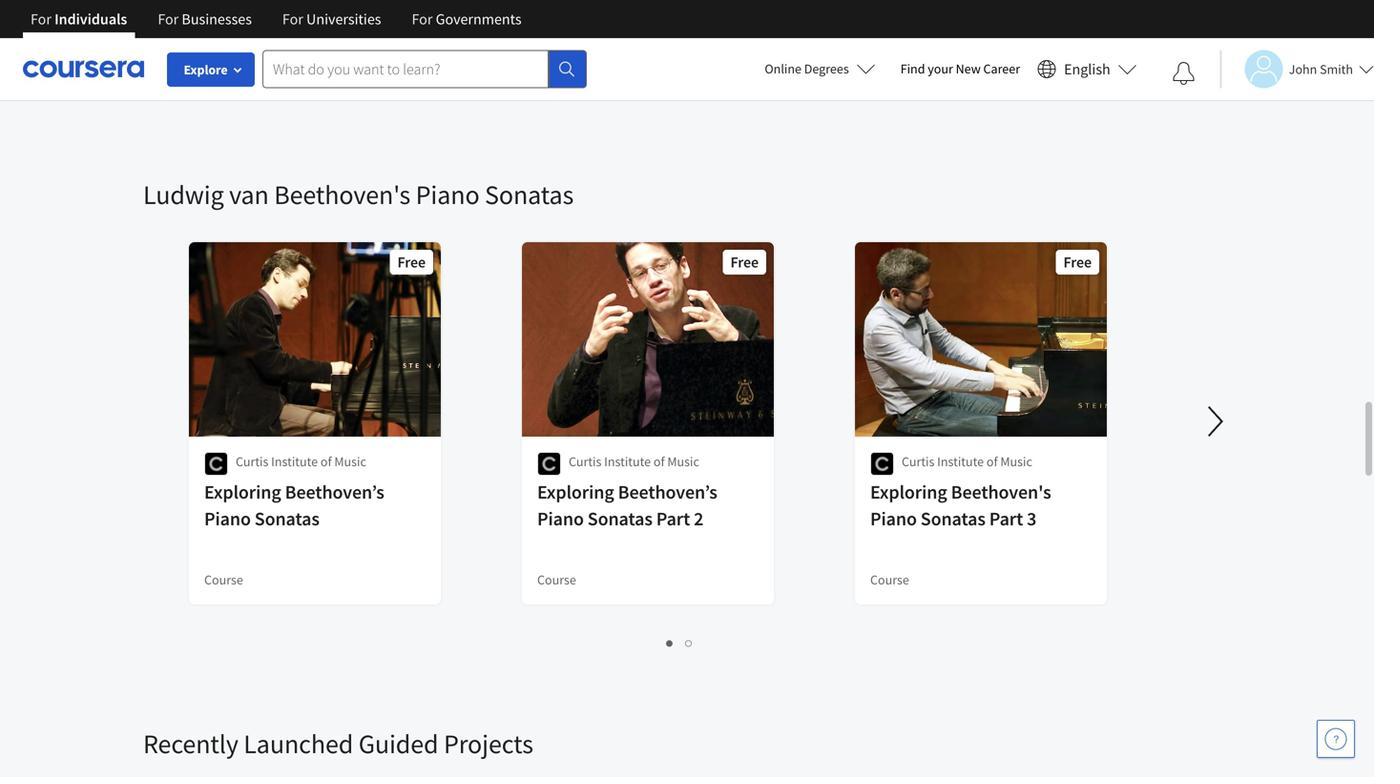 Task type: vqa. For each thing, say whether or not it's contained in the screenshot.
'enhance' at left
no



Task type: locate. For each thing, give the bounding box(es) containing it.
institute for exploring beethoven's piano sonatas part 2
[[604, 453, 651, 470]]

3 for from the left
[[282, 10, 303, 29]]

sonatas for exploring beethoven's piano sonatas part 3
[[921, 507, 986, 531]]

4
[[705, 84, 712, 102]]

3 course link from the left
[[853, 0, 1109, 57]]

1 curtis institute of music image from the left
[[204, 452, 228, 476]]

2 for from the left
[[158, 10, 179, 29]]

beethoven's
[[274, 178, 411, 211], [951, 480, 1051, 504]]

1 inside ludwig van beethoven's piano sonatas carousel element
[[667, 634, 674, 652]]

2 curtis institute of music image from the left
[[870, 452, 894, 476]]

part inside exploring beethoven's piano sonatas part 2
[[656, 507, 690, 531]]

0 horizontal spatial beethoven's
[[285, 480, 384, 504]]

2 horizontal spatial course link
[[853, 0, 1109, 57]]

0 horizontal spatial curtis institute of music image
[[204, 452, 228, 476]]

beethoven's for exploring beethoven's piano sonatas part 2
[[618, 480, 717, 504]]

for for businesses
[[158, 10, 179, 29]]

john smith button
[[1220, 50, 1374, 88]]

1
[[647, 84, 655, 102], [667, 634, 674, 652]]

0 horizontal spatial course link
[[187, 0, 443, 57]]

degrees
[[804, 60, 849, 77]]

piano
[[416, 178, 480, 211], [204, 507, 251, 531], [537, 507, 584, 531], [870, 507, 917, 531]]

1 vertical spatial beethoven's
[[951, 480, 1051, 504]]

1 horizontal spatial music
[[667, 453, 699, 470]]

of up exploring beethoven's piano sonatas part 3
[[987, 453, 998, 470]]

for left individuals
[[31, 10, 51, 29]]

0 vertical spatial 2 button
[[661, 82, 680, 104]]

1 vertical spatial 3
[[1027, 507, 1037, 531]]

3
[[686, 84, 693, 102], [1027, 507, 1037, 531]]

3 inside exploring beethoven's piano sonatas part 3
[[1027, 507, 1037, 531]]

2 free from the left
[[730, 253, 759, 272]]

curtis institute of music image up exploring beethoven's piano sonatas
[[204, 452, 228, 476]]

1 horizontal spatial beethoven's
[[618, 480, 717, 504]]

music
[[334, 453, 366, 470], [667, 453, 699, 470], [1000, 453, 1032, 470]]

sonatas inside exploring beethoven's piano sonatas part 2
[[588, 507, 653, 531]]

beethoven's inside exploring beethoven's piano sonatas
[[285, 480, 384, 504]]

list
[[191, 82, 1169, 104], [191, 632, 1169, 654]]

2 horizontal spatial of
[[987, 453, 998, 470]]

1 horizontal spatial free
[[730, 253, 759, 272]]

0 horizontal spatial free
[[397, 253, 426, 272]]

1 vertical spatial 1 button
[[661, 632, 680, 654]]

1 free from the left
[[397, 253, 426, 272]]

beethoven's
[[285, 480, 384, 504], [618, 480, 717, 504]]

beethoven's inside exploring beethoven's piano sonatas part 2
[[618, 480, 717, 504]]

music for exploring beethoven's piano sonatas part 2
[[667, 453, 699, 470]]

curtis institute of music up exploring beethoven's piano sonatas
[[236, 453, 366, 470]]

1 institute from the left
[[271, 453, 318, 470]]

exploring inside exploring beethoven's piano sonatas part 3
[[870, 480, 947, 504]]

3 curtis institute of music from the left
[[902, 453, 1032, 470]]

institute
[[271, 453, 318, 470], [604, 453, 651, 470], [937, 453, 984, 470]]

music up exploring beethoven's piano sonatas
[[334, 453, 366, 470]]

0 horizontal spatial music
[[334, 453, 366, 470]]

0 vertical spatial 2
[[667, 84, 674, 102]]

1 exploring from the left
[[204, 480, 281, 504]]

guided
[[359, 728, 438, 761]]

3 free from the left
[[1064, 253, 1092, 272]]

sonatas inside exploring beethoven's piano sonatas part 3
[[921, 507, 986, 531]]

0 horizontal spatial institute
[[271, 453, 318, 470]]

for left businesses
[[158, 10, 179, 29]]

0 vertical spatial list
[[191, 82, 1169, 104]]

0 horizontal spatial of
[[321, 453, 332, 470]]

2 beethoven's from the left
[[618, 480, 717, 504]]

1 horizontal spatial 2
[[686, 634, 693, 652]]

1 of from the left
[[321, 453, 332, 470]]

2 horizontal spatial curtis
[[902, 453, 935, 470]]

for for universities
[[282, 10, 303, 29]]

1 vertical spatial 1
[[667, 634, 674, 652]]

john
[[1289, 61, 1317, 78]]

0 vertical spatial 3
[[686, 84, 693, 102]]

2 horizontal spatial curtis institute of music
[[902, 453, 1032, 470]]

sonatas
[[485, 178, 574, 211], [255, 507, 320, 531], [588, 507, 653, 531], [921, 507, 986, 531]]

2 institute from the left
[[604, 453, 651, 470]]

2 part from the left
[[989, 507, 1023, 531]]

1 vertical spatial 2 button
[[680, 632, 699, 654]]

curtis institute of music image up exploring beethoven's piano sonatas part 3
[[870, 452, 894, 476]]

institute up exploring beethoven's piano sonatas
[[271, 453, 318, 470]]

online
[[765, 60, 802, 77]]

curtis institute of music
[[236, 453, 366, 470], [569, 453, 699, 470], [902, 453, 1032, 470]]

0 horizontal spatial 2
[[667, 84, 674, 102]]

1 music from the left
[[334, 453, 366, 470]]

ludwig
[[143, 178, 224, 211]]

2 horizontal spatial exploring
[[870, 480, 947, 504]]

exploring inside exploring beethoven's piano sonatas
[[204, 480, 281, 504]]

1 horizontal spatial curtis
[[569, 453, 602, 470]]

for governments
[[412, 10, 522, 29]]

part inside exploring beethoven's piano sonatas part 3
[[989, 507, 1023, 531]]

1 vertical spatial 2
[[694, 507, 704, 531]]

institute up exploring beethoven's piano sonatas part 3
[[937, 453, 984, 470]]

2
[[667, 84, 674, 102], [694, 507, 704, 531], [686, 634, 693, 652]]

2 button
[[661, 82, 680, 104], [680, 632, 699, 654]]

free for exploring beethoven's piano sonatas part 2
[[730, 253, 759, 272]]

institute for exploring beethoven's piano sonatas part 3
[[937, 453, 984, 470]]

2 course link from the left
[[520, 0, 776, 57]]

of up exploring beethoven's piano sonatas part 2
[[654, 453, 665, 470]]

1 button inside ludwig van beethoven's piano sonatas carousel element
[[661, 632, 680, 654]]

3 exploring from the left
[[870, 480, 947, 504]]

1 button
[[642, 82, 661, 104], [661, 632, 680, 654]]

english button
[[1030, 38, 1145, 100]]

3 music from the left
[[1000, 453, 1032, 470]]

exploring
[[204, 480, 281, 504], [537, 480, 614, 504], [870, 480, 947, 504]]

3 institute from the left
[[937, 453, 984, 470]]

2 music from the left
[[667, 453, 699, 470]]

1 horizontal spatial of
[[654, 453, 665, 470]]

2 exploring from the left
[[537, 480, 614, 504]]

0 vertical spatial 1
[[647, 84, 655, 102]]

4 button
[[699, 82, 718, 104]]

0 horizontal spatial 1
[[647, 84, 655, 102]]

1 course link from the left
[[187, 0, 443, 57]]

universities
[[306, 10, 381, 29]]

1 horizontal spatial curtis institute of music image
[[870, 452, 894, 476]]

1 horizontal spatial curtis institute of music
[[569, 453, 699, 470]]

3 of from the left
[[987, 453, 998, 470]]

john smith
[[1289, 61, 1353, 78]]

sonatas for exploring beethoven's piano sonatas part 2
[[588, 507, 653, 531]]

0 horizontal spatial curtis institute of music
[[236, 453, 366, 470]]

None search field
[[262, 50, 587, 88]]

institute up exploring beethoven's piano sonatas part 2
[[604, 453, 651, 470]]

next slide image
[[1193, 399, 1239, 445]]

find your new career link
[[891, 57, 1030, 81]]

curtis institute of music image
[[204, 452, 228, 476], [870, 452, 894, 476]]

0 horizontal spatial curtis
[[236, 453, 269, 470]]

sonatas for exploring beethoven's piano sonatas
[[255, 507, 320, 531]]

governments
[[436, 10, 522, 29]]

free for exploring beethoven's piano sonatas
[[397, 253, 426, 272]]

1 button for topmost the 2 button
[[642, 82, 661, 104]]

music up exploring beethoven's piano sonatas part 3
[[1000, 453, 1032, 470]]

1 horizontal spatial beethoven's
[[951, 480, 1051, 504]]

1 curtis from the left
[[236, 453, 269, 470]]

2 horizontal spatial free
[[1064, 253, 1092, 272]]

1 part from the left
[[656, 507, 690, 531]]

2 horizontal spatial music
[[1000, 453, 1032, 470]]

1 horizontal spatial 1
[[667, 634, 674, 652]]

of
[[321, 453, 332, 470], [654, 453, 665, 470], [987, 453, 998, 470]]

1 curtis institute of music from the left
[[236, 453, 366, 470]]

launched
[[244, 728, 353, 761]]

0 horizontal spatial beethoven's
[[274, 178, 411, 211]]

1 horizontal spatial institute
[[604, 453, 651, 470]]

0 horizontal spatial 3
[[686, 84, 693, 102]]

2 curtis institute of music from the left
[[569, 453, 699, 470]]

2 horizontal spatial 2
[[694, 507, 704, 531]]

beethoven's for exploring beethoven's piano sonatas
[[285, 480, 384, 504]]

2 list from the top
[[191, 632, 1169, 654]]

curtis right curtis institute of music icon
[[569, 453, 602, 470]]

4 for from the left
[[412, 10, 433, 29]]

for universities
[[282, 10, 381, 29]]

free
[[397, 253, 426, 272], [730, 253, 759, 272], [1064, 253, 1092, 272]]

piano inside exploring beethoven's piano sonatas
[[204, 507, 251, 531]]

curtis institute of music up exploring beethoven's piano sonatas part 3
[[902, 453, 1032, 470]]

free for exploring beethoven's piano sonatas part 3
[[1064, 253, 1092, 272]]

curtis institute of music for exploring beethoven's piano sonatas part 3
[[902, 453, 1032, 470]]

for up "what do you want to learn?" text field
[[412, 10, 433, 29]]

curtis
[[236, 453, 269, 470], [569, 453, 602, 470], [902, 453, 935, 470]]

course link
[[187, 0, 443, 57], [520, 0, 776, 57], [853, 0, 1109, 57]]

0 horizontal spatial part
[[656, 507, 690, 531]]

curtis up exploring beethoven's piano sonatas part 3
[[902, 453, 935, 470]]

for left universities
[[282, 10, 303, 29]]

1 horizontal spatial exploring
[[537, 480, 614, 504]]

part
[[656, 507, 690, 531], [989, 507, 1023, 531]]

1 for from the left
[[31, 10, 51, 29]]

curtis for exploring beethoven's piano sonatas part 2
[[569, 453, 602, 470]]

2 of from the left
[[654, 453, 665, 470]]

0 vertical spatial 1 button
[[642, 82, 661, 104]]

for
[[31, 10, 51, 29], [158, 10, 179, 29], [282, 10, 303, 29], [412, 10, 433, 29]]

2 curtis from the left
[[569, 453, 602, 470]]

2 vertical spatial 2
[[686, 634, 693, 652]]

2 for the 2 button inside ludwig van beethoven's piano sonatas carousel element
[[686, 634, 693, 652]]

1 for the 2 button inside ludwig van beethoven's piano sonatas carousel element
[[667, 634, 674, 652]]

of up exploring beethoven's piano sonatas
[[321, 453, 332, 470]]

music up exploring beethoven's piano sonatas part 2
[[667, 453, 699, 470]]

0 horizontal spatial exploring
[[204, 480, 281, 504]]

sonatas inside exploring beethoven's piano sonatas
[[255, 507, 320, 531]]

for for individuals
[[31, 10, 51, 29]]

1 horizontal spatial part
[[989, 507, 1023, 531]]

1 vertical spatial list
[[191, 632, 1169, 654]]

1 for topmost the 2 button
[[647, 84, 655, 102]]

curtis up exploring beethoven's piano sonatas
[[236, 453, 269, 470]]

1 horizontal spatial 3
[[1027, 507, 1037, 531]]

course
[[204, 22, 243, 39], [537, 22, 576, 39], [870, 22, 909, 39], [204, 572, 243, 589], [537, 572, 576, 589], [870, 572, 909, 589]]

exploring inside exploring beethoven's piano sonatas part 2
[[537, 480, 614, 504]]

piano inside exploring beethoven's piano sonatas part 2
[[537, 507, 584, 531]]

projects
[[444, 728, 533, 761]]

piano inside exploring beethoven's piano sonatas part 3
[[870, 507, 917, 531]]

curtis institute of music up exploring beethoven's piano sonatas part 2
[[569, 453, 699, 470]]

3 curtis from the left
[[902, 453, 935, 470]]

1 beethoven's from the left
[[285, 480, 384, 504]]

2 horizontal spatial institute
[[937, 453, 984, 470]]

curtis institute of music image
[[537, 452, 561, 476]]

1 horizontal spatial course link
[[520, 0, 776, 57]]



Task type: describe. For each thing, give the bounding box(es) containing it.
ludwig van beethoven's piano sonatas carousel element
[[143, 120, 1374, 670]]

show notifications image
[[1173, 62, 1195, 85]]

van
[[229, 178, 269, 211]]

music for exploring beethoven's piano sonatas part 3
[[1000, 453, 1032, 470]]

curtis institute of music image for exploring beethoven's piano sonatas part 3
[[870, 452, 894, 476]]

2 for topmost the 2 button
[[667, 84, 674, 102]]

individuals
[[54, 10, 127, 29]]

part for 3
[[989, 507, 1023, 531]]

2 inside exploring beethoven's piano sonatas part 2
[[694, 507, 704, 531]]

smith
[[1320, 61, 1353, 78]]

What do you want to learn? text field
[[262, 50, 549, 88]]

curtis for exploring beethoven's piano sonatas
[[236, 453, 269, 470]]

piano for exploring beethoven's piano sonatas
[[204, 507, 251, 531]]

exploring beethoven's piano sonatas
[[204, 480, 384, 531]]

exploring beethoven's piano sonatas part 2
[[537, 480, 717, 531]]

1 list from the top
[[191, 82, 1169, 104]]

ludwig van beethoven's piano sonatas
[[143, 178, 574, 211]]

help center image
[[1324, 728, 1347, 751]]

recently
[[143, 728, 238, 761]]

career
[[983, 60, 1020, 77]]

curtis institute of music image for exploring beethoven's piano sonatas
[[204, 452, 228, 476]]

of for exploring beethoven's piano sonatas
[[321, 453, 332, 470]]

curtis for exploring beethoven's piano sonatas part 3
[[902, 453, 935, 470]]

1 button for the 2 button inside ludwig van beethoven's piano sonatas carousel element
[[661, 632, 680, 654]]

for individuals
[[31, 10, 127, 29]]

institute for exploring beethoven's piano sonatas
[[271, 453, 318, 470]]

of for exploring beethoven's piano sonatas part 3
[[987, 453, 998, 470]]

piano for exploring beethoven's piano sonatas part 3
[[870, 507, 917, 531]]

3 inside button
[[686, 84, 693, 102]]

exploring beethoven's piano sonatas part 3
[[870, 480, 1051, 531]]

0 vertical spatial beethoven's
[[274, 178, 411, 211]]

for for governments
[[412, 10, 433, 29]]

find
[[901, 60, 925, 77]]

list inside ludwig van beethoven's piano sonatas carousel element
[[191, 632, 1169, 654]]

part for 2
[[656, 507, 690, 531]]

explore
[[184, 61, 228, 78]]

music for exploring beethoven's piano sonatas
[[334, 453, 366, 470]]

online degrees button
[[749, 48, 891, 90]]

2 button inside ludwig van beethoven's piano sonatas carousel element
[[680, 632, 699, 654]]

curtis institute of music for exploring beethoven's piano sonatas part 2
[[569, 453, 699, 470]]

your
[[928, 60, 953, 77]]

exploring for exploring beethoven's piano sonatas part 2
[[537, 480, 614, 504]]

3 button
[[680, 82, 699, 104]]

banner navigation
[[15, 0, 537, 38]]

beethoven's inside exploring beethoven's piano sonatas part 3
[[951, 480, 1051, 504]]

curtis institute of music for exploring beethoven's piano sonatas
[[236, 453, 366, 470]]

exploring for exploring beethoven's piano sonatas part 3
[[870, 480, 947, 504]]

online degrees
[[765, 60, 849, 77]]

exploring for exploring beethoven's piano sonatas
[[204, 480, 281, 504]]

for businesses
[[158, 10, 252, 29]]

new
[[956, 60, 981, 77]]

recently launched guided projects
[[143, 728, 533, 761]]

find your new career
[[901, 60, 1020, 77]]

english
[[1064, 60, 1110, 79]]

coursera image
[[23, 54, 144, 84]]

piano for exploring beethoven's piano sonatas part 2
[[537, 507, 584, 531]]

explore button
[[167, 52, 255, 87]]

of for exploring beethoven's piano sonatas part 2
[[654, 453, 665, 470]]

businesses
[[182, 10, 252, 29]]



